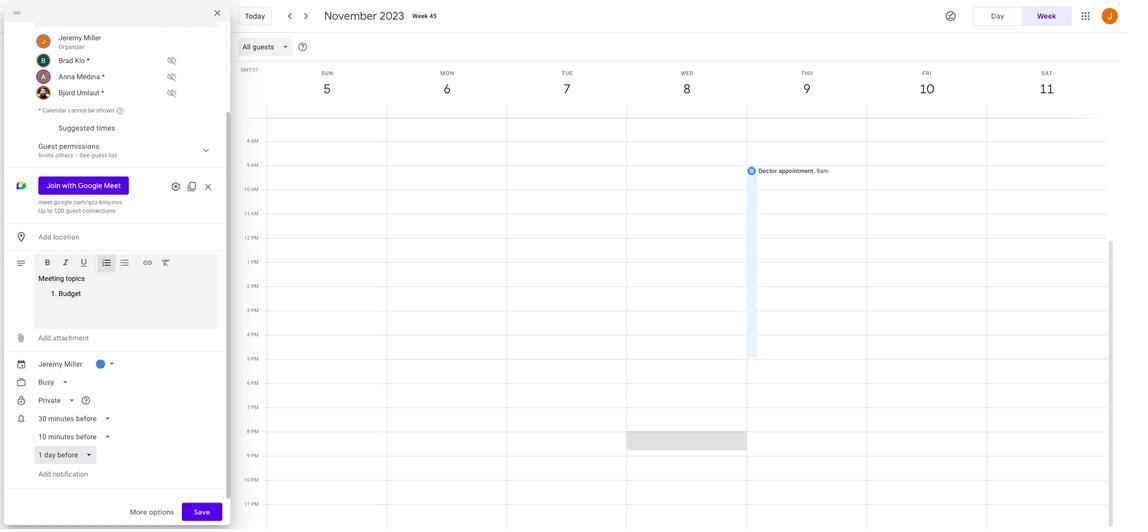 Task type: vqa. For each thing, say whether or not it's contained in the screenshot.


Task type: locate. For each thing, give the bounding box(es) containing it.
12
[[244, 235, 250, 241]]

0 horizontal spatial 5
[[247, 357, 250, 362]]

times
[[96, 124, 115, 133]]

sat
[[1041, 70, 1053, 77]]

option group containing day
[[973, 7, 1072, 26]]

6 pm from the top
[[251, 357, 259, 362]]

1 horizontal spatial 5
[[323, 81, 330, 98]]

am down 9 am
[[251, 187, 259, 192]]

show schedule of brad klo image
[[164, 53, 180, 69]]

2 vertical spatial add
[[38, 471, 51, 479]]

0 vertical spatial 8
[[683, 81, 690, 98]]

8 up 9 am
[[247, 138, 250, 144]]

connections
[[82, 208, 115, 215]]

11 column header
[[986, 62, 1107, 118]]

7 down 6 pm
[[247, 405, 250, 411]]

Week radio
[[1022, 7, 1072, 26]]

suggested times
[[59, 124, 115, 133]]

to
[[47, 208, 53, 215]]

1 add from the top
[[38, 233, 51, 241]]

bjord umlaut *
[[59, 89, 104, 97]]

3 am from the top
[[251, 163, 259, 168]]

* inside anna medina tree item
[[102, 73, 105, 81]]

up
[[38, 208, 46, 215]]

pm for 7 pm
[[251, 405, 259, 411]]

week for week
[[1037, 12, 1056, 21]]

attachment
[[53, 334, 89, 343]]

jeremy down add attachment button
[[38, 361, 62, 369]]

5 am from the top
[[251, 211, 259, 217]]

pm for 11 pm
[[251, 502, 259, 508]]

2 am from the top
[[251, 138, 259, 144]]

1 vertical spatial 9
[[247, 163, 250, 168]]

9 am
[[247, 163, 259, 168]]

2 vertical spatial 7
[[247, 405, 250, 411]]

doctor
[[759, 168, 777, 175]]

3 add from the top
[[38, 471, 51, 479]]

cannot
[[68, 107, 87, 114]]

10 up 11 am
[[244, 187, 250, 192]]

grid containing 5
[[234, 33, 1115, 530]]

pm down 6 pm
[[251, 405, 259, 411]]

4 am from the top
[[251, 187, 259, 192]]

10 up 11 pm
[[244, 478, 250, 483]]

pm for 10 pm
[[251, 478, 259, 483]]

1 vertical spatial 8
[[247, 138, 250, 144]]

2 vertical spatial 10
[[244, 478, 250, 483]]

topics
[[66, 275, 85, 283]]

2 vertical spatial 8
[[247, 429, 250, 435]]

10 am
[[244, 187, 259, 192]]

week for week 45
[[412, 13, 428, 20]]

8 pm from the top
[[251, 405, 259, 411]]

am down '8 am'
[[251, 163, 259, 168]]

remove formatting image
[[161, 258, 171, 270]]

11 pm
[[244, 502, 259, 508]]

pm right 2
[[251, 284, 259, 289]]

None field
[[238, 38, 296, 56], [34, 374, 76, 392], [34, 392, 83, 410], [34, 410, 119, 428], [34, 428, 119, 447], [34, 447, 100, 465], [238, 38, 296, 56], [34, 374, 76, 392], [34, 392, 83, 410], [34, 410, 119, 428], [34, 428, 119, 447], [34, 447, 100, 465]]

0 horizontal spatial 6
[[247, 381, 250, 386]]

0 vertical spatial 11
[[1039, 81, 1054, 98]]

11 for 11 am
[[244, 211, 250, 217]]

1 vertical spatial 10
[[244, 187, 250, 192]]

5 down the sun
[[323, 81, 330, 98]]

7 down tue
[[563, 81, 570, 98]]

underline image
[[79, 258, 89, 270]]

am up 12 pm
[[251, 211, 259, 217]]

pm for 5 pm
[[251, 357, 259, 362]]

am up '8 am'
[[251, 114, 259, 120]]

1 horizontal spatial 6
[[443, 81, 450, 98]]

add left attachment at the left of page
[[38, 334, 51, 343]]

shown
[[96, 107, 114, 114]]

11 am
[[244, 211, 259, 217]]

Description text field
[[38, 275, 214, 325]]

miller down attachment at the left of page
[[64, 361, 83, 369]]

0 horizontal spatial guest
[[66, 208, 81, 215]]

jeremy miller, organizer tree item
[[34, 31, 218, 53]]

grid
[[234, 33, 1115, 530]]

miller inside jeremy miller organizer
[[84, 34, 101, 42]]

jeremy up organizer
[[59, 34, 82, 42]]

10 pm from the top
[[251, 454, 259, 459]]

7 for 7 pm
[[247, 405, 250, 411]]

2 vertical spatial 9
[[247, 454, 250, 459]]

3
[[247, 308, 250, 314]]

11 pm from the top
[[251, 478, 259, 483]]

0 vertical spatial jeremy
[[59, 34, 82, 42]]

11 for 11 pm
[[244, 502, 250, 508]]

7 pm from the top
[[251, 381, 259, 386]]

pm right the 3
[[251, 308, 259, 314]]

0 vertical spatial add
[[38, 233, 51, 241]]

1 horizontal spatial week
[[1037, 12, 1056, 21]]

meet.google.com/gzz-
[[38, 199, 99, 206]]

1 pm from the top
[[251, 235, 259, 241]]

pm down 9 pm
[[251, 478, 259, 483]]

add attachment button
[[34, 329, 93, 348]]

12 pm
[[244, 235, 259, 241]]

guest left list
[[91, 152, 107, 159]]

google
[[78, 181, 102, 190]]

10 for 10 am
[[244, 187, 250, 192]]

5 inside "sun 5"
[[323, 81, 330, 98]]

add for add location
[[38, 233, 51, 241]]

1 am from the top
[[251, 114, 259, 120]]

*
[[87, 57, 90, 65], [102, 73, 105, 81], [101, 89, 104, 97], [38, 107, 41, 114]]

11 down 10 pm on the bottom of the page
[[244, 502, 250, 508]]

am
[[251, 114, 259, 120], [251, 138, 259, 144], [251, 163, 259, 168], [251, 187, 259, 192], [251, 211, 259, 217]]

mis
[[112, 199, 122, 206]]

see guest list
[[79, 152, 117, 159]]

0 horizontal spatial miller
[[64, 361, 83, 369]]

6 column header
[[387, 62, 507, 118]]

9am
[[817, 168, 829, 175]]

11 down sat
[[1039, 81, 1054, 98]]

week left 45
[[412, 13, 428, 20]]

1 vertical spatial 11
[[244, 211, 250, 217]]

1 vertical spatial miller
[[64, 361, 83, 369]]

0 vertical spatial miller
[[84, 34, 101, 42]]

formatting options toolbar
[[34, 255, 218, 276]]

0 horizontal spatial week
[[412, 13, 428, 20]]

2 vertical spatial 11
[[244, 502, 250, 508]]

7 up '8 am'
[[247, 114, 250, 120]]

1 vertical spatial 5
[[247, 357, 250, 362]]

1 horizontal spatial guest
[[91, 152, 107, 159]]

1 horizontal spatial miller
[[84, 34, 101, 42]]

pm right 1
[[251, 260, 259, 265]]

week inside week radio
[[1037, 12, 1056, 21]]

miller up organizer
[[84, 34, 101, 42]]

* right klo
[[87, 57, 90, 65]]

pm down 7 pm
[[251, 429, 259, 435]]

7 inside 'tue 7'
[[563, 81, 570, 98]]

9 down thu
[[803, 81, 810, 98]]

1 vertical spatial jeremy
[[38, 361, 62, 369]]

bjord umlaut tree item
[[34, 85, 218, 101]]

6
[[443, 81, 450, 98], [247, 381, 250, 386]]

suggested times button
[[55, 119, 119, 137]]

0 vertical spatial 9
[[803, 81, 810, 98]]

10 down fri
[[919, 81, 934, 98]]

italic image
[[61, 258, 71, 270]]

week
[[1037, 12, 1056, 21], [412, 13, 428, 20]]

pm up 7 pm
[[251, 381, 259, 386]]

0 vertical spatial 5
[[323, 81, 330, 98]]

9 for 9 pm
[[247, 454, 250, 459]]

Day radio
[[973, 7, 1023, 26]]

* right umlaut
[[101, 89, 104, 97]]

am for 8 am
[[251, 138, 259, 144]]

pm down 8 pm
[[251, 454, 259, 459]]

1 vertical spatial 7
[[247, 114, 250, 120]]

* inside brad klo tree item
[[87, 57, 90, 65]]

0 vertical spatial 10
[[919, 81, 934, 98]]

* inside bjord umlaut tree item
[[101, 89, 104, 97]]

thu 9
[[801, 70, 813, 98]]

pm for 9 pm
[[251, 454, 259, 459]]

week right day
[[1037, 12, 1056, 21]]

10 column header
[[867, 62, 987, 118]]

pm for 6 pm
[[251, 381, 259, 386]]

jeremy inside jeremy miller organizer
[[59, 34, 82, 42]]

anna medina tree item
[[34, 69, 218, 85]]

pm right 4
[[251, 332, 259, 338]]

am for 11 am
[[251, 211, 259, 217]]

sat 11
[[1039, 70, 1054, 98]]

3 pm from the top
[[251, 284, 259, 289]]

2 add from the top
[[38, 334, 51, 343]]

add left notification
[[38, 471, 51, 479]]

jeremy for jeremy miller organizer
[[59, 34, 82, 42]]

jeremy for jeremy miller
[[38, 361, 62, 369]]

add location
[[38, 233, 80, 241]]

11 up 12
[[244, 211, 250, 217]]

be
[[88, 107, 95, 114]]

6 inside mon 6
[[443, 81, 450, 98]]

bjord
[[59, 89, 75, 97]]

guest
[[38, 142, 57, 151]]

* right the medina
[[102, 73, 105, 81]]

* for anna medina *
[[102, 73, 105, 81]]

4 pm from the top
[[251, 308, 259, 314]]

0 vertical spatial 6
[[443, 81, 450, 98]]

bulleted list image
[[120, 258, 130, 270]]

2
[[247, 284, 250, 289]]

with
[[62, 181, 76, 190]]

pm down 4 pm
[[251, 357, 259, 362]]

option group
[[973, 7, 1072, 26]]

6 up 7 pm
[[247, 381, 250, 386]]

gmt-
[[241, 67, 252, 73]]

meet
[[104, 181, 121, 190]]

9 pm from the top
[[251, 429, 259, 435]]

join with google meet link
[[38, 177, 129, 195]]

2 pm from the top
[[251, 260, 259, 265]]

meet.google.com/gzz-kinu-mis up to 100 guest connections
[[38, 199, 122, 215]]

5 pm from the top
[[251, 332, 259, 338]]

medina
[[77, 73, 100, 81]]

anna
[[59, 73, 75, 81]]

* for bjord umlaut *
[[101, 89, 104, 97]]

wednesday, november 8 element
[[675, 78, 699, 101]]

add location button
[[34, 228, 218, 247]]

kinu-
[[99, 199, 112, 206]]

1 pm
[[247, 260, 259, 265]]

7 am
[[247, 114, 259, 120]]

* for brad klo *
[[87, 57, 90, 65]]

9 up 10 am
[[247, 163, 250, 168]]

8 for 8 am
[[247, 138, 250, 144]]

1 vertical spatial 6
[[247, 381, 250, 386]]

miller
[[84, 34, 101, 42], [64, 361, 83, 369]]

notification
[[53, 471, 88, 479]]

8 inside "wed 8"
[[683, 81, 690, 98]]

6 down 'mon'
[[443, 81, 450, 98]]

permissions
[[59, 142, 99, 151]]

bold image
[[42, 258, 53, 270]]

numbered list image
[[102, 258, 112, 270]]

list
[[109, 152, 117, 159]]

add inside dropdown button
[[38, 233, 51, 241]]

pm down 10 pm on the bottom of the page
[[251, 502, 259, 508]]

meeting
[[38, 275, 64, 283]]

add
[[38, 233, 51, 241], [38, 334, 51, 343], [38, 471, 51, 479]]

5 down 4
[[247, 357, 250, 362]]

8 down wed
[[683, 81, 690, 98]]

invite others
[[38, 152, 73, 159]]

november 2023
[[324, 9, 404, 23]]

meeting topics
[[38, 275, 85, 283]]

am up 9 am
[[251, 138, 259, 144]]

add left location
[[38, 233, 51, 241]]

0 vertical spatial 7
[[563, 81, 570, 98]]

pm right 12
[[251, 235, 259, 241]]

guest
[[91, 152, 107, 159], [66, 208, 81, 215]]

0 vertical spatial guest
[[91, 152, 107, 159]]

1 vertical spatial add
[[38, 334, 51, 343]]

guest down meet.google.com/gzz-
[[66, 208, 81, 215]]

guest inside the meet.google.com/gzz-kinu-mis up to 100 guest connections
[[66, 208, 81, 215]]

8 down 7 pm
[[247, 429, 250, 435]]

1 vertical spatial guest
[[66, 208, 81, 215]]

9 up 10 pm on the bottom of the page
[[247, 454, 250, 459]]

see
[[79, 152, 90, 159]]

12 pm from the top
[[251, 502, 259, 508]]



Task type: describe. For each thing, give the bounding box(es) containing it.
location
[[53, 233, 80, 241]]

7 for 7 am
[[247, 114, 250, 120]]

saturday, november 11 element
[[1035, 78, 1059, 101]]

gmt-07
[[241, 67, 258, 73]]

am for 7 am
[[251, 114, 259, 120]]

add for add notification
[[38, 471, 51, 479]]

pm for 12 pm
[[251, 235, 259, 241]]

9 for 9 am
[[247, 163, 250, 168]]

6 pm
[[247, 381, 259, 386]]

add for add attachment
[[38, 334, 51, 343]]

tuesday, november 7 element
[[556, 78, 579, 101]]

brad klo tree item
[[34, 53, 218, 69]]

8 for 8 pm
[[247, 429, 250, 435]]

10 inside 10 column header
[[919, 81, 934, 98]]

brad
[[59, 57, 73, 65]]

guests invited to this event. tree
[[34, 31, 218, 101]]

9 inside 'thu 9'
[[803, 81, 810, 98]]

wed
[[681, 70, 694, 77]]

thu
[[801, 70, 813, 77]]

november
[[324, 9, 377, 23]]

5 pm
[[247, 357, 259, 362]]

join with google meet
[[46, 181, 121, 190]]

doctor appointment , 9am
[[759, 168, 829, 175]]

100
[[54, 208, 64, 215]]

sunday, november 5 element
[[316, 78, 339, 101]]

8 pm
[[247, 429, 259, 435]]

guest permissions
[[38, 142, 99, 151]]

9 pm
[[247, 454, 259, 459]]

join
[[46, 181, 60, 190]]

1
[[247, 260, 250, 265]]

11 inside column header
[[1039, 81, 1054, 98]]

fri 10
[[919, 70, 934, 98]]

pm for 3 pm
[[251, 308, 259, 314]]

* calendar cannot be shown
[[38, 107, 114, 114]]

5 column header
[[267, 62, 387, 118]]

add attachment
[[38, 334, 89, 343]]

,
[[814, 168, 815, 175]]

pm for 8 pm
[[251, 429, 259, 435]]

mon 6
[[440, 70, 454, 98]]

45
[[430, 13, 437, 20]]

today
[[245, 12, 265, 21]]

budget
[[59, 290, 81, 298]]

appointment
[[779, 168, 814, 175]]

tue
[[562, 70, 573, 77]]

pm for 2 pm
[[251, 284, 259, 289]]

klo
[[75, 57, 85, 65]]

* left calendar
[[38, 107, 41, 114]]

7 column header
[[507, 62, 627, 118]]

calendar
[[43, 107, 67, 114]]

invite
[[38, 152, 54, 159]]

organizer
[[59, 43, 85, 51]]

insert link image
[[142, 258, 153, 270]]

others
[[55, 152, 73, 159]]

sun
[[321, 70, 334, 77]]

today button
[[238, 4, 272, 28]]

jeremy miller
[[38, 361, 83, 369]]

am for 10 am
[[251, 187, 259, 192]]

8 column header
[[627, 62, 747, 118]]

day
[[991, 12, 1004, 21]]

am for 9 am
[[251, 163, 259, 168]]

7 pm
[[247, 405, 259, 411]]

2 pm
[[247, 284, 259, 289]]

notifications element
[[34, 410, 218, 465]]

mon
[[440, 70, 454, 77]]

tue 7
[[562, 70, 573, 98]]

jeremy miller organizer
[[59, 34, 101, 51]]

thursday, november 9 element
[[795, 78, 819, 101]]

week 45
[[412, 13, 437, 20]]

show schedule of bjord umlaut image
[[164, 85, 180, 101]]

sun 5
[[321, 70, 334, 98]]

3 pm
[[247, 308, 259, 314]]

add notification button
[[34, 463, 92, 487]]

umlaut
[[77, 89, 99, 97]]

8 am
[[247, 138, 259, 144]]

miller for jeremy miller organizer
[[84, 34, 101, 42]]

pm for 4 pm
[[251, 332, 259, 338]]

07
[[252, 67, 258, 73]]

9 column header
[[747, 62, 867, 118]]

monday, november 6 element
[[436, 78, 459, 101]]

add notification
[[38, 471, 88, 479]]

wed 8
[[681, 70, 694, 98]]

2023
[[380, 9, 404, 23]]

10 pm
[[244, 478, 259, 483]]

brad klo *
[[59, 57, 90, 65]]

suggested
[[59, 124, 94, 133]]

miller for jeremy miller
[[64, 361, 83, 369]]

friday, november 10 element
[[915, 78, 939, 101]]

show schedule of anna medina image
[[164, 69, 180, 85]]

4 pm
[[247, 332, 259, 338]]

fri
[[923, 70, 932, 77]]

10 for 10 pm
[[244, 478, 250, 483]]

pm for 1 pm
[[251, 260, 259, 265]]



